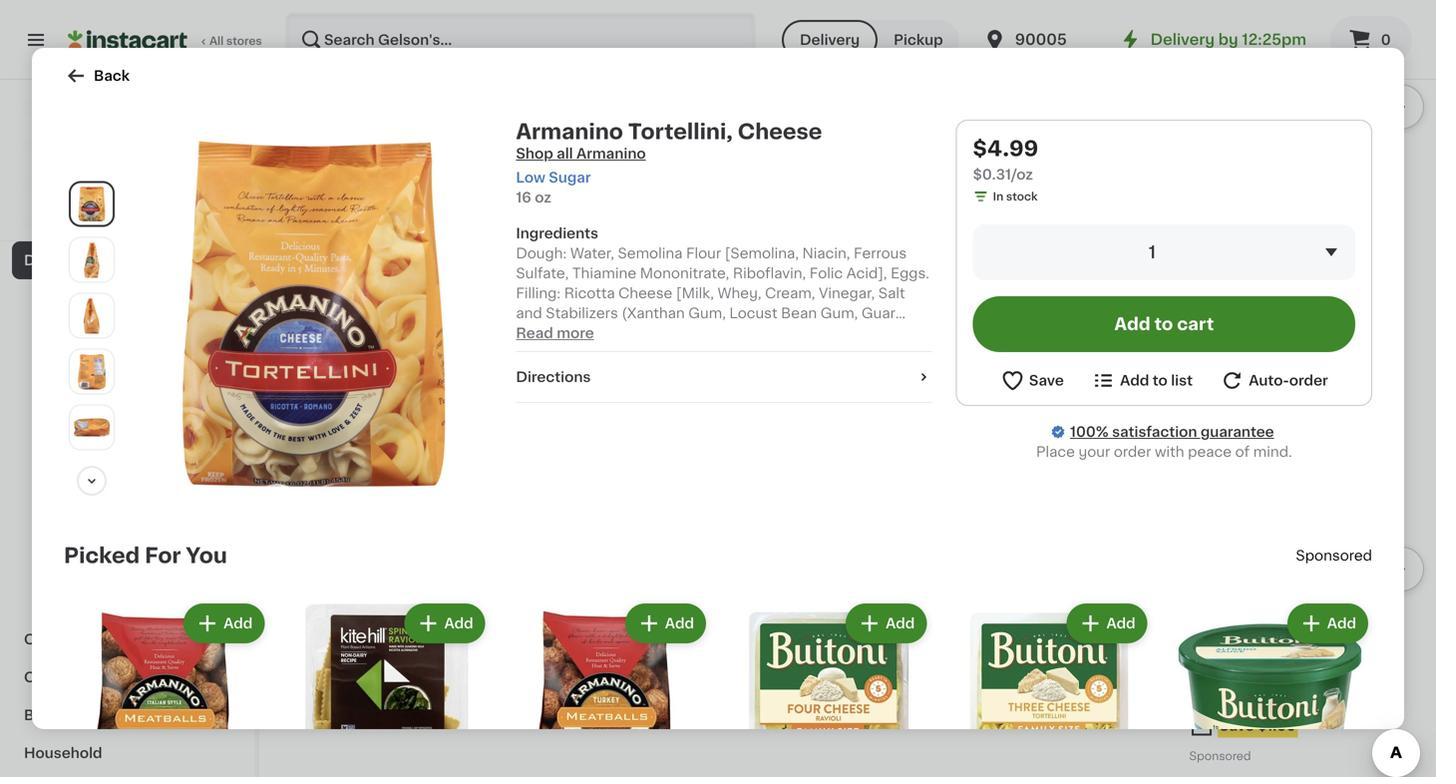 Task type: locate. For each thing, give the bounding box(es) containing it.
2 up barilla spaghetti pasta
[[311, 608, 324, 629]]

prepared
[[24, 64, 90, 78]]

dry down liquor
[[24, 253, 50, 267]]

0 horizontal spatial 4
[[979, 608, 994, 629]]

ingredients
[[516, 226, 599, 240]]

boxed
[[36, 367, 81, 381]]

2 1 lb from the left
[[522, 672, 540, 683]]

$ for 3
[[971, 156, 979, 167]]

2 item carousel region from the top
[[299, 383, 1425, 776]]

add left list
[[1121, 374, 1150, 388]]

$ for 11
[[303, 156, 311, 167]]

sponsored badge image for 3
[[967, 279, 1028, 290]]

save up place
[[1030, 374, 1064, 388]]

add up armanino tortellini, cheese 16 oz
[[1107, 617, 1136, 631]]

add button
[[186, 606, 263, 642], [407, 606, 484, 642], [627, 606, 704, 642], [848, 606, 925, 642], [1069, 606, 1146, 642], [1290, 606, 1367, 642]]

4 up veggiecraft
[[1201, 608, 1216, 629]]

1 horizontal spatial 4
[[1201, 608, 1216, 629]]

& inside "link"
[[61, 178, 73, 192]]

white down armanino
[[609, 182, 650, 196]]

$ for 4
[[971, 609, 979, 620]]

all stores
[[210, 35, 262, 46]]

oz right "28"
[[539, 221, 552, 232]]

0 vertical spatial more
[[1346, 340, 1383, 354]]

& right beer
[[61, 178, 73, 192]]

pasta inside pasta & pizza sauces link
[[36, 481, 75, 495]]

jasmine inside 'ben's original jasmine rice easy dinner side'
[[1067, 182, 1127, 196]]

1 vertical spatial jasmine
[[403, 202, 462, 216]]

99 up armanino tortellini, cheese 16 oz
[[996, 609, 1011, 620]]

to left cart
[[1155, 316, 1174, 333]]

many
[[1210, 221, 1242, 232], [765, 241, 796, 252], [542, 241, 574, 252], [542, 692, 574, 703]]

barilla spaghetti pasta
[[299, 634, 456, 648]]

2 up barilla penne pasta
[[533, 608, 547, 629]]

to left 'save'
[[165, 212, 177, 223]]

ingredients button
[[516, 223, 933, 243]]

soups
[[150, 670, 196, 684]]

0 horizontal spatial save
[[1030, 374, 1064, 388]]

all stores link
[[68, 12, 263, 68]]

light
[[692, 182, 727, 196]]

& up "28"
[[522, 202, 533, 216]]

1 vertical spatial sponsored badge image
[[967, 669, 1028, 680]]

1 horizontal spatial cheese
[[1105, 634, 1159, 648]]

order left with
[[1114, 445, 1152, 459]]

1 vertical spatial item carousel region
[[299, 383, 1425, 776]]

add down beer
[[36, 212, 59, 223]]

0 horizontal spatial 100% satisfaction guarantee
[[51, 192, 211, 203]]

tortellini, for armanino tortellini, cheese shop all armanino low sugar 16 oz
[[628, 121, 733, 142]]

1 field
[[973, 224, 1356, 280]]

1 horizontal spatial many in stock button
[[1190, 0, 1397, 239]]

1 vertical spatial white
[[359, 202, 399, 216]]

barilla penne pasta
[[522, 634, 655, 648]]

0 horizontal spatial barilla
[[299, 634, 342, 648]]

2 barilla from the left
[[522, 634, 565, 648]]

0 horizontal spatial order
[[1114, 445, 1152, 459]]

original
[[1009, 182, 1064, 196]]

pasta & pizza sauces link
[[12, 469, 242, 507]]

1 vertical spatial cheese
[[1105, 634, 1159, 648]]

add up rotini,
[[1328, 617, 1357, 631]]

$ left 49
[[971, 156, 979, 167]]

oz down low
[[535, 191, 552, 205]]

lb inside lundberg family farms organic white jasmine rice 2 lb
[[309, 221, 319, 232]]

1 down barilla penne pasta
[[522, 672, 527, 683]]

dry up condiments & sauces
[[76, 595, 101, 609]]

100% inside button
[[51, 192, 81, 203]]

1 horizontal spatial order
[[1290, 374, 1329, 388]]

stock inside product group
[[1257, 221, 1289, 232]]

jasmine inside lundberg family farms organic white jasmine rice 2 lb
[[403, 202, 462, 216]]

5
[[533, 155, 547, 176]]

read more button
[[516, 323, 594, 343]]

farms inside 4 veggiecraft farms rotini, gluten free
[[1275, 634, 1318, 648]]

2 horizontal spatial 2
[[533, 608, 547, 629]]

0 vertical spatial save
[[1030, 374, 1064, 388]]

armanino down $ 4 99 on the right bottom
[[967, 634, 1035, 648]]

1 horizontal spatial tortellini,
[[1038, 634, 1101, 648]]

satisfaction up add gelson's rewards to save at the top
[[84, 192, 151, 203]]

0 vertical spatial sauces
[[133, 481, 184, 495]]

1 horizontal spatial white
[[609, 182, 650, 196]]

1 vertical spatial 100% satisfaction guarantee
[[1071, 425, 1275, 439]]

more right the view
[[1346, 340, 1383, 354]]

jasmine down "family"
[[403, 202, 462, 216]]

1 vertical spatial order
[[1114, 445, 1152, 459]]

1 horizontal spatial 100%
[[1071, 425, 1109, 439]]

0 vertical spatial satisfaction
[[84, 192, 151, 203]]

& left the sides at top
[[129, 367, 141, 381]]

sauces up soups
[[131, 633, 184, 647]]

$ up armanino tortellini, cheese 16 oz
[[971, 609, 979, 620]]

rice left fluffy at the top of the page
[[466, 202, 497, 216]]

delivery for delivery
[[800, 33, 860, 47]]

0 horizontal spatial more
[[36, 595, 72, 609]]

guarantee up of
[[1201, 425, 1275, 439]]

0 vertical spatial cheese
[[738, 121, 823, 142]]

delivery left by
[[1151, 32, 1215, 47]]

white
[[609, 182, 650, 196], [359, 202, 399, 216]]

add for 6th the add button from right
[[224, 617, 253, 631]]

1 vertical spatial dry
[[76, 595, 101, 609]]

lundberg
[[299, 182, 367, 196]]

best
[[305, 134, 327, 143]]

0 horizontal spatial 1 lb
[[299, 672, 317, 683]]

$ inside $ 5 99
[[526, 156, 533, 167]]

4 veggiecraft farms rotini, gluten free
[[1190, 608, 1366, 668]]

sauces
[[133, 481, 184, 495], [131, 633, 184, 647]]

$ inside the $ 11 99
[[303, 156, 311, 167]]

cart
[[1178, 316, 1214, 333]]

1 many in stock button from the left
[[745, 0, 951, 259]]

canned down noodles
[[36, 443, 91, 457]]

farms right "family"
[[420, 182, 463, 196]]

1 horizontal spatial 16
[[967, 654, 980, 665]]

guarantee inside button
[[154, 192, 211, 203]]

2 vertical spatial goods
[[84, 670, 132, 684]]

canned for canned goods & soups
[[24, 670, 81, 684]]

1 horizontal spatial 1 lb
[[522, 672, 540, 683]]

to left list
[[1153, 374, 1168, 388]]

2 horizontal spatial 1
[[1149, 244, 1156, 261]]

you
[[186, 545, 227, 566]]

guarantee
[[154, 192, 211, 203], [1201, 425, 1275, 439]]

lb down 'organic'
[[309, 221, 319, 232]]

1 horizontal spatial farms
[[1275, 634, 1318, 648]]

0 horizontal spatial farms
[[420, 182, 463, 196]]

99 inside $ 10 99
[[782, 609, 797, 620]]

0 horizontal spatial cheese
[[738, 121, 823, 142]]

1 horizontal spatial rice
[[574, 182, 606, 196]]

goods up "condiments & sauces" link
[[105, 595, 152, 609]]

$ inside the $ 3 49
[[971, 156, 979, 167]]

barilla down 2 29
[[522, 634, 565, 648]]

100% satisfaction guarantee up with
[[1071, 425, 1275, 439]]

$3.29 element
[[1190, 153, 1397, 179]]

0 vertical spatial jasmine
[[1067, 182, 1127, 196]]

1 horizontal spatial 1
[[522, 672, 527, 683]]

save inside "button"
[[1030, 374, 1064, 388]]

2 down 'organic'
[[299, 221, 306, 232]]

add to cart button
[[973, 296, 1356, 352]]

product group containing many in stock
[[1190, 0, 1397, 257]]

gluten
[[1190, 654, 1237, 668]]

1 vertical spatial canned
[[24, 670, 81, 684]]

product group
[[967, 0, 1174, 295], [1190, 0, 1397, 257], [299, 391, 506, 686], [522, 391, 729, 710], [745, 391, 951, 687], [967, 391, 1174, 685], [1190, 391, 1397, 768], [64, 600, 269, 777], [285, 600, 490, 777], [506, 600, 710, 777], [726, 600, 931, 777], [947, 600, 1152, 777], [1168, 600, 1373, 777]]

0 vertical spatial 100%
[[51, 192, 81, 203]]

1 vertical spatial armanino
[[967, 634, 1035, 648]]

item carousel region
[[299, 0, 1425, 303], [299, 383, 1425, 776]]

1 horizontal spatial save
[[1220, 719, 1255, 733]]

$ 11 99
[[303, 155, 346, 176]]

1 down $ 2 29
[[299, 672, 304, 683]]

0 vertical spatial armanino
[[516, 121, 623, 142]]

order
[[1290, 374, 1329, 388], [1114, 445, 1152, 459]]

29 up barilla penne pasta
[[549, 609, 563, 620]]

add up barilla spaghetti pasta
[[444, 617, 474, 631]]

$ up self
[[749, 609, 756, 620]]

0 horizontal spatial jasmine
[[403, 202, 462, 216]]

save for save
[[1030, 374, 1064, 388]]

satisfaction up place your order with peace of mind.
[[1113, 425, 1198, 439]]

0 vertical spatial guarantee
[[154, 192, 211, 203]]

1 horizontal spatial delivery
[[1151, 32, 1215, 47]]

cheese for armanino tortellini, cheese 16 oz
[[1105, 634, 1159, 648]]

99 for 11
[[331, 156, 346, 167]]

$ down best
[[303, 156, 311, 167]]

add left 10
[[665, 617, 694, 631]]

wine
[[24, 102, 60, 116]]

barilla down $ 2 29
[[299, 634, 342, 648]]

$4.99
[[973, 138, 1039, 159]]

barilla for 2
[[299, 634, 342, 648]]

2 vertical spatial to
[[1153, 374, 1168, 388]]

ben's
[[967, 182, 1006, 196]]

lb down $ 2 29
[[307, 672, 317, 683]]

1 barilla from the left
[[299, 634, 342, 648]]

99 inside the $ 11 99
[[331, 156, 346, 167]]

white down "family"
[[359, 202, 399, 216]]

lb down 2 29
[[529, 672, 540, 683]]

canned for canned tomato
[[36, 443, 91, 457]]

90005 button
[[983, 12, 1103, 68]]

0
[[1382, 33, 1391, 47]]

1 horizontal spatial 29
[[549, 609, 563, 620]]

add gelson's rewards to save
[[36, 212, 206, 223]]

cheese inside the armanino tortellini, cheese shop all armanino low sugar 16 oz
[[738, 121, 823, 142]]

many in stock button
[[745, 0, 951, 259], [1190, 0, 1397, 239]]

many in stock
[[1210, 221, 1289, 232], [765, 241, 843, 252], [542, 241, 621, 252], [542, 692, 621, 703]]

more inside "link"
[[1346, 340, 1383, 354]]

1 horizontal spatial 100% satisfaction guarantee
[[1071, 425, 1275, 439]]

0 vertical spatial item carousel region
[[299, 0, 1425, 303]]

29 up barilla spaghetti pasta
[[326, 609, 341, 620]]

1 1 lb from the left
[[299, 672, 317, 683]]

(167)
[[373, 656, 400, 667]]

armanino inside the armanino tortellini, cheese shop all armanino low sugar 16 oz
[[516, 121, 623, 142]]

0 vertical spatial tortellini,
[[628, 121, 733, 142]]

2 4 from the left
[[1201, 608, 1216, 629]]

sponsored badge image inside product group
[[967, 279, 1028, 290]]

$ inside $ 10 99
[[749, 609, 756, 620]]

99 for 5
[[549, 156, 565, 167]]

0 horizontal spatial 29
[[326, 609, 341, 620]]

order down the view
[[1290, 374, 1329, 388]]

view more
[[1308, 340, 1383, 354]]

cheese
[[738, 121, 823, 142], [1105, 634, 1159, 648]]

mind.
[[1254, 445, 1293, 459]]

1 horizontal spatial more
[[1346, 340, 1383, 354]]

canned up breakfast
[[24, 670, 81, 684]]

4 up armanino tortellini, cheese 16 oz
[[979, 608, 994, 629]]

nsored
[[1324, 549, 1373, 563]]

0 vertical spatial white
[[609, 182, 650, 196]]

2 29 from the left
[[549, 609, 563, 620]]

delivery inside button
[[800, 33, 860, 47]]

organic
[[299, 202, 355, 216]]

0 horizontal spatial tortellini,
[[628, 121, 733, 142]]

0 vertical spatial canned
[[36, 443, 91, 457]]

add to list
[[1121, 374, 1193, 388]]

sponsored badge image down $ 4 99 on the right bottom
[[967, 669, 1028, 680]]

0 horizontal spatial pasta link
[[12, 317, 242, 355]]

save inside button
[[1220, 719, 1255, 733]]

1 horizontal spatial barilla
[[522, 634, 565, 648]]

0 vertical spatial farms
[[420, 182, 463, 196]]

1 add button from the left
[[186, 606, 263, 642]]

sponsored badge image
[[967, 279, 1028, 290], [967, 669, 1028, 680], [1190, 751, 1250, 763]]

1 lb down $ 2 29
[[299, 672, 317, 683]]

0 vertical spatial dry
[[24, 253, 50, 267]]

1 horizontal spatial armanino
[[967, 634, 1035, 648]]

minute rice white rice, light & fluffy 28 oz
[[522, 182, 727, 232]]

1 vertical spatial to
[[1155, 316, 1174, 333]]

100% satisfaction guarantee button
[[31, 186, 223, 206]]

$ 2 29
[[303, 608, 341, 629]]

enlarge frozen appetizers & sides armanino tortellini, cheese angle_right (opens in a new tab) image
[[74, 298, 110, 334]]

1 horizontal spatial pasta link
[[299, 335, 362, 359]]

100% satisfaction guarantee
[[51, 192, 211, 203], [1071, 425, 1275, 439]]

1 vertical spatial 16
[[967, 654, 980, 665]]

& right 'rices'
[[79, 291, 90, 305]]

canned goods & soups
[[24, 670, 196, 684]]

10
[[756, 608, 780, 629]]

None search field
[[285, 12, 756, 68]]

0 horizontal spatial 100%
[[51, 192, 81, 203]]

rice up 1 field
[[1130, 182, 1162, 196]]

99 right 5
[[549, 156, 565, 167]]

0 horizontal spatial guarantee
[[154, 192, 211, 203]]

8 oz
[[1190, 692, 1213, 703]]

tortellini, inside the armanino tortellini, cheese shop all armanino low sugar 16 oz
[[628, 121, 733, 142]]

1 vertical spatial 100%
[[1071, 425, 1109, 439]]

dinner
[[1005, 202, 1051, 216]]

29 inside $ 2 29
[[326, 609, 341, 620]]

jasmine up the side
[[1067, 182, 1127, 196]]

0 horizontal spatial 16
[[516, 191, 532, 205]]

goods down condiments & sauces
[[84, 670, 132, 684]]

1 vertical spatial tortellini,
[[1038, 634, 1101, 648]]

rewards
[[114, 212, 163, 223]]

armanino inside armanino tortellini, cheese 16 oz
[[967, 634, 1035, 648]]

boxed meals & sides link
[[12, 355, 242, 393]]

oz inside the armanino tortellini, cheese shop all armanino low sugar 16 oz
[[535, 191, 552, 205]]

99 inside $ 5 99
[[549, 156, 565, 167]]

99 right 10
[[782, 609, 797, 620]]

1 horizontal spatial 2
[[311, 608, 324, 629]]

canned tomato
[[36, 443, 147, 457]]

0 horizontal spatial many in stock button
[[745, 0, 951, 259]]

armanino up all
[[516, 121, 623, 142]]

16 down low
[[516, 191, 532, 205]]

sponsored badge image for 4
[[967, 669, 1028, 680]]

prepared foods
[[24, 64, 138, 78]]

$ inside $ 2 29
[[303, 609, 311, 620]]

oz down $ 4 99 on the right bottom
[[982, 654, 995, 665]]

1
[[1149, 244, 1156, 261], [299, 672, 304, 683], [522, 672, 527, 683]]

meals
[[84, 367, 126, 381]]

0 vertical spatial sponsored badge image
[[967, 279, 1028, 290]]

pasta
[[120, 253, 160, 267], [36, 329, 75, 343], [299, 336, 362, 357], [36, 481, 75, 495], [417, 634, 456, 648], [616, 634, 655, 648], [745, 654, 784, 668]]

1 lb down 2 29
[[522, 672, 540, 683]]

99 right 11
[[331, 156, 346, 167]]

peace
[[1188, 445, 1232, 459]]

1 vertical spatial save
[[1220, 719, 1255, 733]]

1 up add to cart
[[1149, 244, 1156, 261]]

0 horizontal spatial delivery
[[800, 33, 860, 47]]

goods up rices & grains
[[54, 253, 102, 267]]

guarantee up 'save'
[[154, 192, 211, 203]]

0 vertical spatial 16
[[516, 191, 532, 205]]

1 29 from the left
[[326, 609, 341, 620]]

0 horizontal spatial white
[[359, 202, 399, 216]]

sponsored badge image down the 8.5 oz
[[967, 279, 1028, 290]]

100% up your
[[1071, 425, 1109, 439]]

more down seeds
[[36, 595, 72, 609]]

everyday store prices
[[60, 172, 183, 183]]

1 vertical spatial more
[[36, 595, 72, 609]]

tortellini,
[[628, 121, 733, 142], [1038, 634, 1101, 648]]

0 vertical spatial order
[[1290, 374, 1329, 388]]

cheese inside armanino tortellini, cheese 16 oz
[[1105, 634, 1159, 648]]

armanino tortellini, cheese shop all armanino low sugar 16 oz
[[516, 121, 823, 205]]

0 horizontal spatial rice
[[466, 202, 497, 216]]

100% down beer & cider in the top left of the page
[[51, 192, 81, 203]]

99 inside $ 4 99
[[996, 609, 1011, 620]]

& inside minute rice white rice, light & fluffy 28 oz
[[522, 202, 533, 216]]

fluffy
[[537, 202, 577, 216]]

6 add button from the left
[[1290, 606, 1367, 642]]

lemon
[[819, 634, 867, 648]]

shop
[[516, 147, 553, 161]]

100% satisfaction guarantee down the store
[[51, 192, 211, 203]]

rice inside 'ben's original jasmine rice easy dinner side'
[[1130, 182, 1162, 196]]

oz
[[535, 191, 552, 205], [539, 221, 552, 232], [988, 240, 1001, 251], [982, 654, 995, 665], [1200, 692, 1213, 703]]

0 horizontal spatial armanino
[[516, 121, 623, 142]]

farms inside lundberg family farms organic white jasmine rice 2 lb
[[420, 182, 463, 196]]

foods
[[94, 64, 138, 78]]

0 vertical spatial goods
[[54, 253, 102, 267]]

1 vertical spatial satisfaction
[[1113, 425, 1198, 439]]

lb for 2
[[529, 672, 540, 683]]

1 vertical spatial guarantee
[[1201, 425, 1275, 439]]

condiments & sauces link
[[12, 621, 242, 658]]

3 add button from the left
[[627, 606, 704, 642]]

0 vertical spatial 100% satisfaction guarantee
[[51, 192, 211, 203]]

household link
[[12, 734, 242, 772]]

view
[[1308, 340, 1342, 354]]

2 vertical spatial sponsored badge image
[[1190, 751, 1250, 763]]

16 down $ 4 99 on the right bottom
[[967, 654, 980, 665]]

0 horizontal spatial satisfaction
[[84, 192, 151, 203]]

self serve lemon capellini pasta $0.69/oz
[[745, 634, 932, 685]]

list
[[1172, 374, 1193, 388]]

$ for 10
[[749, 609, 756, 620]]

add down 'you'
[[224, 617, 253, 631]]

canned tomato link
[[12, 431, 242, 469]]

4
[[979, 608, 994, 629], [1201, 608, 1216, 629]]

1 horizontal spatial jasmine
[[1067, 182, 1127, 196]]

tortellini, inside armanino tortellini, cheese 16 oz
[[1038, 634, 1101, 648]]

1 item carousel region from the top
[[299, 0, 1425, 303]]

rice up fluffy at the top of the page
[[574, 182, 606, 196]]

$ up barilla spaghetti pasta
[[303, 609, 311, 620]]

enlarge frozen appetizers & sides armanino tortellini, cheese hero (opens in a new tab) image
[[74, 186, 110, 222]]

pickup button
[[878, 20, 960, 60]]

armanino tortellini, cheese 16 oz
[[967, 634, 1159, 665]]

delivery
[[1151, 32, 1215, 47], [800, 33, 860, 47]]

farms up (4.35k)
[[1275, 634, 1318, 648]]

auto-order
[[1249, 374, 1329, 388]]

sponsored badge image down 'save $1.50'
[[1190, 751, 1250, 763]]

0 horizontal spatial 2
[[299, 221, 306, 232]]

1 vertical spatial farms
[[1275, 634, 1318, 648]]

$ inside $ 4 99
[[971, 609, 979, 620]]

add up capellini
[[886, 617, 915, 631]]

$ up low
[[526, 156, 533, 167]]

pizza
[[93, 481, 129, 495]]

save left $1.50
[[1220, 719, 1255, 733]]

(182)
[[1041, 224, 1068, 235]]

pasta inside pasta link
[[36, 329, 75, 343]]

0 horizontal spatial 1
[[299, 672, 304, 683]]

delivery left pickup 'button'
[[800, 33, 860, 47]]

auto-
[[1249, 374, 1290, 388]]

2 horizontal spatial rice
[[1130, 182, 1162, 196]]

rices & grains
[[36, 291, 139, 305]]

1 horizontal spatial dry
[[76, 595, 101, 609]]

sauces right pizza
[[133, 481, 184, 495]]

lb
[[309, 221, 319, 232], [307, 672, 317, 683], [529, 672, 540, 683]]



Task type: vqa. For each thing, say whether or not it's contained in the screenshot.
Canned
yes



Task type: describe. For each thing, give the bounding box(es) containing it.
enlarge frozen appetizers & sides armanino tortellini, cheese angle_top (opens in a new tab) image
[[74, 410, 110, 446]]

2 many in stock button from the left
[[1190, 0, 1397, 239]]

many in stock inside product group
[[1210, 221, 1289, 232]]

cheese for armanino tortellini, cheese shop all armanino low sugar 16 oz
[[738, 121, 823, 142]]

more dry goods
[[36, 595, 152, 609]]

all
[[557, 147, 573, 161]]

pasta & pizza sauces
[[36, 481, 184, 495]]

0 button
[[1331, 16, 1413, 64]]

serve
[[775, 634, 816, 648]]

$ 10 99
[[749, 608, 797, 629]]

2 add button from the left
[[407, 606, 484, 642]]

add for third the add button from right
[[886, 617, 915, 631]]

add to list button
[[1092, 368, 1193, 393]]

& up canned goods & soups link
[[116, 633, 128, 647]]

1 vertical spatial sauces
[[131, 633, 184, 647]]

instacart logo image
[[68, 28, 188, 52]]

breakfast
[[24, 708, 93, 722]]

add to cart
[[1115, 316, 1214, 333]]

$1.50
[[1258, 719, 1297, 733]]

$0.31/oz
[[973, 168, 1034, 182]]

seeds link
[[12, 545, 242, 583]]

farms for lundberg
[[420, 182, 463, 196]]

pasta inside dry goods & pasta link
[[120, 253, 160, 267]]

armanino for armanino tortellini, cheese 16 oz
[[967, 634, 1035, 648]]

seller
[[329, 134, 355, 143]]

add for fifth the add button from right
[[444, 617, 474, 631]]

rice inside lundberg family farms organic white jasmine rice 2 lb
[[466, 202, 497, 216]]

best seller
[[305, 134, 355, 143]]

prices
[[148, 172, 183, 183]]

household
[[24, 746, 102, 760]]

hard beverages
[[24, 140, 139, 154]]

4 add button from the left
[[848, 606, 925, 642]]

by
[[1219, 32, 1239, 47]]

oz right the 8
[[1200, 692, 1213, 703]]

white inside minute rice white rice, light & fluffy 28 oz
[[609, 182, 650, 196]]

$ for 2
[[303, 609, 311, 620]]

beer & cider
[[24, 178, 116, 192]]

goods for soups
[[84, 670, 132, 684]]

save $1.50 button
[[1190, 710, 1397, 746]]

order inside button
[[1290, 374, 1329, 388]]

& left pizza
[[78, 481, 90, 495]]

enlarge frozen appetizers & sides armanino tortellini, cheese angle_back (opens in a new tab) image
[[74, 354, 110, 390]]

1 inside field
[[1149, 244, 1156, 261]]

99 for 4
[[996, 609, 1011, 620]]

armanino for armanino tortellini, cheese shop all armanino low sugar 16 oz
[[516, 121, 623, 142]]

1 for 29
[[522, 672, 527, 683]]

barilla for 29
[[522, 634, 565, 648]]

back
[[94, 69, 130, 83]]

white inside lundberg family farms organic white jasmine rice 2 lb
[[359, 202, 399, 216]]

your
[[1079, 445, 1111, 459]]

gelson's logo image
[[108, 104, 146, 142]]

lb for $
[[307, 672, 317, 683]]

$ 3 49
[[971, 155, 1010, 176]]

place
[[1037, 445, 1075, 459]]

prepared foods link
[[12, 52, 242, 90]]

tortellini, for armanino tortellini, cheese 16 oz
[[1038, 634, 1101, 648]]

28
[[522, 221, 536, 232]]

beer
[[24, 178, 58, 192]]

with
[[1155, 445, 1185, 459]]

gelson's
[[62, 212, 111, 223]]

in inside product group
[[1244, 221, 1255, 232]]

rices
[[36, 291, 75, 305]]

100% satisfaction guarantee inside 100% satisfaction guarantee button
[[51, 192, 211, 203]]

99 for 10
[[782, 609, 797, 620]]

oz inside armanino tortellini, cheese 16 oz
[[982, 654, 995, 665]]

tomato
[[95, 443, 147, 457]]

5 add button from the left
[[1069, 606, 1146, 642]]

canned goods & soups link
[[12, 658, 242, 696]]

cider
[[76, 178, 116, 192]]

all
[[210, 35, 224, 46]]

16 inside armanino tortellini, cheese 16 oz
[[967, 654, 980, 665]]

enlarge frozen appetizers & sides armanino tortellini, cheese angle_left (opens in a new tab) image
[[74, 242, 110, 278]]

farms for 4
[[1275, 634, 1318, 648]]

sugar
[[549, 171, 591, 185]]

0 horizontal spatial dry
[[24, 253, 50, 267]]

rices & grains link
[[12, 279, 242, 317]]

lundberg family farms organic white jasmine rice 2 lb
[[299, 182, 497, 232]]

pickup
[[894, 33, 944, 47]]

1 horizontal spatial guarantee
[[1201, 425, 1275, 439]]

capellini
[[871, 634, 932, 648]]

oz right 8.5
[[988, 240, 1001, 251]]

$10.99 per pound element
[[745, 606, 951, 631]]

add for 2nd the add button from the right
[[1107, 617, 1136, 631]]

1 for 2
[[299, 672, 304, 683]]

to for add to cart
[[1155, 316, 1174, 333]]

1 vertical spatial goods
[[105, 595, 152, 609]]

satisfaction inside button
[[84, 192, 151, 203]]

penne
[[568, 634, 613, 648]]

& left soups
[[135, 670, 147, 684]]

16 inside the armanino tortellini, cheese shop all armanino low sugar 16 oz
[[516, 191, 532, 205]]

1 lb for $
[[299, 672, 317, 683]]

service type group
[[782, 20, 960, 60]]

noodles link
[[12, 393, 242, 431]]

add for sixth the add button from the left
[[1328, 617, 1357, 631]]

8.5 oz
[[967, 240, 1001, 251]]

rice,
[[653, 182, 688, 196]]

picked
[[64, 545, 140, 566]]

noodles
[[36, 405, 95, 419]]

0 vertical spatial to
[[165, 212, 177, 223]]

product group containing 10
[[745, 391, 951, 687]]

product group containing 3
[[967, 0, 1174, 295]]

ben's original jasmine rice easy dinner side
[[967, 182, 1162, 216]]

delivery button
[[782, 20, 878, 60]]

beer & cider link
[[12, 166, 242, 204]]

4 inside 4 veggiecraft farms rotini, gluten free
[[1201, 608, 1216, 629]]

add gelson's rewards to save link
[[36, 210, 218, 225]]

delivery for delivery by 12:25pm
[[1151, 32, 1215, 47]]

goods for pasta
[[54, 253, 102, 267]]

12:25pm
[[1242, 32, 1307, 47]]

save for save $1.50
[[1220, 719, 1255, 733]]

everyday
[[60, 172, 113, 183]]

beverages
[[62, 140, 139, 154]]

hard beverages link
[[12, 128, 242, 166]]

liquor
[[24, 216, 70, 229]]

frozen appetizers & sides armanino tortellini, cheese hero image
[[136, 136, 492, 492]]

many inside product group
[[1210, 221, 1242, 232]]

$ 5 99
[[526, 155, 565, 176]]

oz inside minute rice white rice, light & fluffy 28 oz
[[539, 221, 552, 232]]

1 4 from the left
[[979, 608, 994, 629]]

1 horizontal spatial satisfaction
[[1113, 425, 1198, 439]]

item carousel region containing 2
[[299, 383, 1425, 776]]

free
[[1241, 654, 1272, 668]]

rice inside minute rice white rice, light & fluffy 28 oz
[[574, 182, 606, 196]]

& up grains
[[105, 253, 117, 267]]

minute
[[522, 182, 571, 196]]

of
[[1236, 445, 1250, 459]]

liquor link
[[12, 204, 242, 241]]

more
[[557, 326, 594, 340]]

add up add to list button
[[1115, 316, 1151, 333]]

add for fourth the add button from right
[[665, 617, 694, 631]]

delivery by 12:25pm link
[[1119, 28, 1307, 52]]

8.5
[[967, 240, 986, 251]]

1 lb for 2
[[522, 672, 540, 683]]

29 inside 2 29
[[549, 609, 563, 620]]

2 inside lundberg family farms organic white jasmine rice 2 lb
[[299, 221, 306, 232]]

everyday store prices link
[[60, 170, 195, 186]]

dry goods & pasta
[[24, 253, 160, 267]]

$ 4 99
[[971, 608, 1011, 629]]

condiments & sauces
[[24, 633, 184, 647]]

8
[[1190, 692, 1198, 703]]

item carousel region containing 11
[[299, 0, 1425, 303]]

condiments
[[24, 633, 113, 647]]

$ for 5
[[526, 156, 533, 167]]

sides
[[144, 367, 183, 381]]

pasta inside the self serve lemon capellini pasta $0.69/oz
[[745, 654, 784, 668]]

(4)
[[596, 656, 611, 667]]

to for add to list
[[1153, 374, 1168, 388]]



